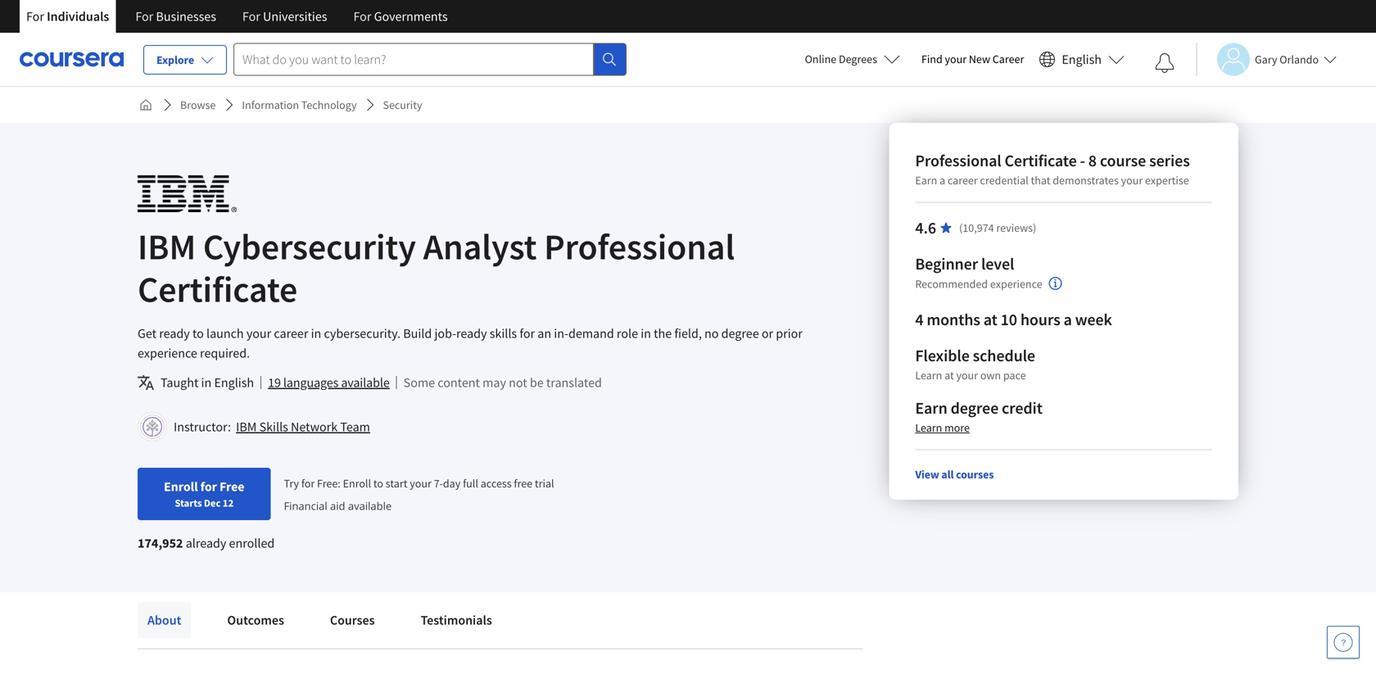 Task type: locate. For each thing, give the bounding box(es) containing it.
1 vertical spatial career
[[274, 325, 308, 342]]

in left cybersecurity.
[[311, 325, 321, 342]]

learn left more
[[915, 420, 942, 435]]

at down flexible
[[945, 368, 954, 383]]

1 vertical spatial available
[[348, 498, 392, 513]]

available up team
[[341, 374, 390, 391]]

0 horizontal spatial english
[[214, 374, 254, 391]]

1 horizontal spatial certificate
[[1005, 150, 1077, 171]]

earn up '4.6'
[[915, 173, 937, 188]]

your
[[945, 52, 967, 66], [1121, 173, 1143, 188], [246, 325, 271, 342], [956, 368, 978, 383], [410, 476, 432, 491]]

0 horizontal spatial enroll
[[164, 478, 198, 495]]

online degrees
[[805, 52, 877, 66]]

degree
[[721, 325, 759, 342], [951, 398, 999, 418]]

2 learn from the top
[[915, 420, 942, 435]]

help center image
[[1334, 632, 1353, 652]]

1 horizontal spatial english
[[1062, 51, 1102, 68]]

1 vertical spatial learn
[[915, 420, 942, 435]]

certificate up the 'launch' on the left of the page
[[138, 266, 298, 312]]

for left the businesses
[[135, 8, 153, 25]]

an
[[538, 325, 551, 342]]

1 vertical spatial earn
[[915, 398, 948, 418]]

financial aid available button
[[284, 498, 392, 513]]

0 vertical spatial at
[[984, 309, 998, 330]]

banner navigation
[[13, 0, 461, 33]]

ibm skills network team link
[[236, 419, 370, 435]]

1 horizontal spatial to
[[373, 476, 383, 491]]

for inside get ready to launch your career in cybersecurity. build job-ready skills for an in-demand role in the field, no degree or prior experience required.
[[520, 325, 535, 342]]

ready right get
[[159, 325, 190, 342]]

for individuals
[[26, 8, 109, 25]]

enroll
[[343, 476, 371, 491], [164, 478, 198, 495]]

for up the dec in the bottom of the page
[[200, 478, 217, 495]]

testimonials
[[421, 612, 492, 628]]

earn up learn more "link"
[[915, 398, 948, 418]]

gary orlando
[[1255, 52, 1319, 67]]

role
[[617, 325, 638, 342]]

4 for from the left
[[354, 8, 371, 25]]

career up 19
[[274, 325, 308, 342]]

to
[[193, 325, 204, 342], [373, 476, 383, 491]]

to inside get ready to launch your career in cybersecurity. build job-ready skills for an in-demand role in the field, no degree or prior experience required.
[[193, 325, 204, 342]]

19 languages available button
[[268, 373, 390, 392]]

1 vertical spatial certificate
[[138, 266, 298, 312]]

0 vertical spatial a
[[940, 173, 946, 188]]

dec
[[204, 496, 221, 510]]

1 horizontal spatial professional
[[915, 150, 1002, 171]]

for inside enroll for free starts dec 12
[[200, 478, 217, 495]]

in left the
[[641, 325, 651, 342]]

(10,974 reviews)
[[959, 220, 1037, 235]]

0 vertical spatial professional
[[915, 150, 1002, 171]]

to left the 'launch' on the left of the page
[[193, 325, 204, 342]]

experience down level
[[990, 276, 1043, 291]]

the
[[654, 325, 672, 342]]

about link
[[138, 602, 191, 638]]

explore
[[156, 52, 194, 67]]

1 learn from the top
[[915, 368, 942, 383]]

earn inside the 'professional certificate - 8 course series earn a career credential that demonstrates your expertise'
[[915, 173, 937, 188]]

a left credential
[[940, 173, 946, 188]]

for right try
[[301, 476, 315, 491]]

for inside try for free: enroll to start your 7-day full access free trial financial aid available
[[301, 476, 315, 491]]

1 horizontal spatial ready
[[456, 325, 487, 342]]

job-
[[435, 325, 456, 342]]

browse
[[180, 97, 216, 112]]

1 horizontal spatial degree
[[951, 398, 999, 418]]

to left the 'start'
[[373, 476, 383, 491]]

security link
[[376, 90, 429, 120]]

1 ready from the left
[[159, 325, 190, 342]]

earn inside earn degree credit learn more
[[915, 398, 948, 418]]

degrees
[[839, 52, 877, 66]]

ibm image
[[138, 175, 237, 212]]

for
[[520, 325, 535, 342], [301, 476, 315, 491], [200, 478, 217, 495]]

find your new career
[[922, 52, 1024, 66]]

1 vertical spatial degree
[[951, 398, 999, 418]]

no
[[705, 325, 719, 342]]

2 ready from the left
[[456, 325, 487, 342]]

your down course
[[1121, 173, 1143, 188]]

ibm down ibm image
[[138, 224, 196, 269]]

0 vertical spatial certificate
[[1005, 150, 1077, 171]]

enroll up starts at the left of page
[[164, 478, 198, 495]]

months
[[927, 309, 981, 330]]

skills
[[259, 419, 288, 435]]

earn
[[915, 173, 937, 188], [915, 398, 948, 418]]

0 vertical spatial earn
[[915, 173, 937, 188]]

1 vertical spatial experience
[[138, 345, 197, 361]]

in right "taught"
[[201, 374, 212, 391]]

1 horizontal spatial at
[[984, 309, 998, 330]]

0 vertical spatial degree
[[721, 325, 759, 342]]

1 vertical spatial to
[[373, 476, 383, 491]]

available right aid
[[348, 498, 392, 513]]

ready left skills
[[456, 325, 487, 342]]

some
[[404, 374, 435, 391]]

gary
[[1255, 52, 1278, 67]]

available
[[341, 374, 390, 391], [348, 498, 392, 513]]

0 vertical spatial available
[[341, 374, 390, 391]]

to inside try for free: enroll to start your 7-day full access free trial financial aid available
[[373, 476, 383, 491]]

english right 'career'
[[1062, 51, 1102, 68]]

1 vertical spatial at
[[945, 368, 954, 383]]

for left universities
[[242, 8, 260, 25]]

at inside flexible schedule learn at your own pace
[[945, 368, 954, 383]]

trial
[[535, 476, 554, 491]]

your inside the 'professional certificate - 8 course series earn a career credential that demonstrates your expertise'
[[1121, 173, 1143, 188]]

career
[[993, 52, 1024, 66]]

free
[[514, 476, 533, 491]]

for for try for free: enroll to start your 7-day full access free trial
[[301, 476, 315, 491]]

instructor: ibm skills network team
[[174, 419, 370, 435]]

flexible
[[915, 345, 970, 366]]

2 horizontal spatial in
[[641, 325, 651, 342]]

your right the 'launch' on the left of the page
[[246, 325, 271, 342]]

for left individuals
[[26, 8, 44, 25]]

enroll right the free:
[[343, 476, 371, 491]]

for
[[26, 8, 44, 25], [135, 8, 153, 25], [242, 8, 260, 25], [354, 8, 371, 25]]

pace
[[1003, 368, 1026, 383]]

certificate
[[1005, 150, 1077, 171], [138, 266, 298, 312]]

degree left 'or'
[[721, 325, 759, 342]]

0 horizontal spatial professional
[[544, 224, 735, 269]]

ibm
[[138, 224, 196, 269], [236, 419, 257, 435]]

1 horizontal spatial in
[[311, 325, 321, 342]]

0 vertical spatial ibm
[[138, 224, 196, 269]]

security
[[383, 97, 422, 112]]

information
[[242, 97, 299, 112]]

0 horizontal spatial for
[[200, 478, 217, 495]]

ready
[[159, 325, 190, 342], [456, 325, 487, 342]]

career inside the 'professional certificate - 8 course series earn a career credential that demonstrates your expertise'
[[948, 173, 978, 188]]

home image
[[139, 98, 152, 111]]

find your new career link
[[913, 49, 1033, 70]]

skills
[[490, 325, 517, 342]]

degree inside get ready to launch your career in cybersecurity. build job-ready skills for an in-demand role in the field, no degree or prior experience required.
[[721, 325, 759, 342]]

access
[[481, 476, 512, 491]]

experience down get
[[138, 345, 197, 361]]

1 vertical spatial english
[[214, 374, 254, 391]]

series
[[1150, 150, 1190, 171]]

your left 7-
[[410, 476, 432, 491]]

network
[[291, 419, 338, 435]]

professional
[[915, 150, 1002, 171], [544, 224, 735, 269]]

ibm left "skills"
[[236, 419, 257, 435]]

0 vertical spatial english
[[1062, 51, 1102, 68]]

1 for from the left
[[26, 8, 44, 25]]

english button
[[1033, 33, 1131, 86]]

0 horizontal spatial career
[[274, 325, 308, 342]]

recommended experience
[[915, 276, 1043, 291]]

2 earn from the top
[[915, 398, 948, 418]]

new
[[969, 52, 991, 66]]

2 horizontal spatial for
[[520, 325, 535, 342]]

for for businesses
[[135, 8, 153, 25]]

for for individuals
[[26, 8, 44, 25]]

online degrees button
[[792, 41, 913, 77]]

1 horizontal spatial enroll
[[343, 476, 371, 491]]

0 horizontal spatial at
[[945, 368, 954, 383]]

1 earn from the top
[[915, 173, 937, 188]]

in
[[311, 325, 321, 342], [641, 325, 651, 342], [201, 374, 212, 391]]

0 horizontal spatial a
[[940, 173, 946, 188]]

try for free: enroll to start your 7-day full access free trial financial aid available
[[284, 476, 554, 513]]

career left credential
[[948, 173, 978, 188]]

3 for from the left
[[242, 8, 260, 25]]

1 horizontal spatial experience
[[990, 276, 1043, 291]]

0 horizontal spatial ready
[[159, 325, 190, 342]]

financial
[[284, 498, 327, 513]]

demonstrates
[[1053, 173, 1119, 188]]

english
[[1062, 51, 1102, 68], [214, 374, 254, 391]]

0 horizontal spatial to
[[193, 325, 204, 342]]

0 vertical spatial learn
[[915, 368, 942, 383]]

learn inside earn degree credit learn more
[[915, 420, 942, 435]]

universities
[[263, 8, 327, 25]]

10
[[1001, 309, 1018, 330]]

0 vertical spatial career
[[948, 173, 978, 188]]

0 horizontal spatial ibm
[[138, 224, 196, 269]]

at left 10
[[984, 309, 998, 330]]

certificate up the that
[[1005, 150, 1077, 171]]

learn down flexible
[[915, 368, 942, 383]]

governments
[[374, 8, 448, 25]]

your left the own
[[956, 368, 978, 383]]

information technology
[[242, 97, 357, 112]]

ibm inside ibm cybersecurity analyst professional certificate
[[138, 224, 196, 269]]

enroll for free starts dec 12
[[164, 478, 245, 510]]

for left governments
[[354, 8, 371, 25]]

analyst
[[423, 224, 537, 269]]

career
[[948, 173, 978, 188], [274, 325, 308, 342]]

degree inside earn degree credit learn more
[[951, 398, 999, 418]]

0 horizontal spatial degree
[[721, 325, 759, 342]]

available inside button
[[341, 374, 390, 391]]

day
[[443, 476, 461, 491]]

1 horizontal spatial career
[[948, 173, 978, 188]]

2 for from the left
[[135, 8, 153, 25]]

0 horizontal spatial certificate
[[138, 266, 298, 312]]

a left week
[[1064, 309, 1072, 330]]

1 horizontal spatial a
[[1064, 309, 1072, 330]]

build
[[403, 325, 432, 342]]

0 vertical spatial to
[[193, 325, 204, 342]]

for left the an
[[520, 325, 535, 342]]

degree up more
[[951, 398, 999, 418]]

None search field
[[234, 43, 627, 76]]

1 vertical spatial professional
[[544, 224, 735, 269]]

1 vertical spatial ibm
[[236, 419, 257, 435]]

1 horizontal spatial for
[[301, 476, 315, 491]]

0 horizontal spatial experience
[[138, 345, 197, 361]]

english down the required.
[[214, 374, 254, 391]]



Task type: vqa. For each thing, say whether or not it's contained in the screenshot.
'Google' Image
no



Task type: describe. For each thing, give the bounding box(es) containing it.
that
[[1031, 173, 1051, 188]]

information about difficulty level pre-requisites. image
[[1049, 277, 1062, 290]]

8
[[1089, 150, 1097, 171]]

starts
[[175, 496, 202, 510]]

your inside flexible schedule learn at your own pace
[[956, 368, 978, 383]]

4
[[915, 309, 924, 330]]

for governments
[[354, 8, 448, 25]]

4.6
[[915, 218, 936, 238]]

information technology link
[[235, 90, 363, 120]]

0 horizontal spatial in
[[201, 374, 212, 391]]

required.
[[200, 345, 250, 361]]

certificate inside ibm cybersecurity analyst professional certificate
[[138, 266, 298, 312]]

19
[[268, 374, 281, 391]]

gary orlando button
[[1196, 43, 1337, 76]]

(10,974
[[959, 220, 994, 235]]

not
[[509, 374, 527, 391]]

instructor:
[[174, 419, 231, 435]]

be
[[530, 374, 544, 391]]

7-
[[434, 476, 443, 491]]

ibm cybersecurity analyst professional certificate
[[138, 224, 735, 312]]

earn degree credit learn more
[[915, 398, 1043, 435]]

outcomes link
[[217, 602, 294, 638]]

cybersecurity.
[[324, 325, 401, 342]]

get ready to launch your career in cybersecurity. build job-ready skills for an in-demand role in the field, no degree or prior experience required.
[[138, 325, 803, 361]]

businesses
[[156, 8, 216, 25]]

some content may not be translated
[[404, 374, 602, 391]]

about
[[147, 612, 181, 628]]

1 vertical spatial a
[[1064, 309, 1072, 330]]

courses link
[[320, 602, 385, 638]]

for for governments
[[354, 8, 371, 25]]

for for universities
[[242, 8, 260, 25]]

testimonials link
[[411, 602, 502, 638]]

reviews)
[[997, 220, 1037, 235]]

all
[[942, 467, 954, 482]]

content
[[438, 374, 480, 391]]

available inside try for free: enroll to start your 7-day full access free trial financial aid available
[[348, 498, 392, 513]]

a inside the 'professional certificate - 8 course series earn a career credential that demonstrates your expertise'
[[940, 173, 946, 188]]

174,952
[[138, 535, 183, 551]]

english inside english button
[[1062, 51, 1102, 68]]

12
[[223, 496, 234, 510]]

learn more link
[[915, 420, 970, 435]]

your inside try for free: enroll to start your 7-day full access free trial financial aid available
[[410, 476, 432, 491]]

hours
[[1021, 309, 1061, 330]]

expertise
[[1145, 173, 1189, 188]]

enrolled
[[229, 535, 275, 551]]

coursera image
[[20, 46, 124, 72]]

level
[[981, 254, 1015, 274]]

courses
[[330, 612, 375, 628]]

full
[[463, 476, 478, 491]]

your right the find
[[945, 52, 967, 66]]

may
[[483, 374, 506, 391]]

taught
[[161, 374, 199, 391]]

beginner
[[915, 254, 978, 274]]

cybersecurity
[[203, 224, 416, 269]]

enroll inside enroll for free starts dec 12
[[164, 478, 198, 495]]

19 languages available
[[268, 374, 390, 391]]

technology
[[301, 97, 357, 112]]

show notifications image
[[1155, 53, 1175, 73]]

already
[[186, 535, 226, 551]]

demand
[[569, 325, 614, 342]]

enroll inside try for free: enroll to start your 7-day full access free trial financial aid available
[[343, 476, 371, 491]]

field,
[[675, 325, 702, 342]]

certificate inside the 'professional certificate - 8 course series earn a career credential that demonstrates your expertise'
[[1005, 150, 1077, 171]]

course
[[1100, 150, 1146, 171]]

translated
[[546, 374, 602, 391]]

recommended
[[915, 276, 988, 291]]

ibm skills network team image
[[140, 415, 165, 439]]

courses
[[956, 467, 994, 482]]

start
[[386, 476, 408, 491]]

0 vertical spatial experience
[[990, 276, 1043, 291]]

flexible schedule learn at your own pace
[[915, 345, 1036, 383]]

learn inside flexible schedule learn at your own pace
[[915, 368, 942, 383]]

orlando
[[1280, 52, 1319, 67]]

for businesses
[[135, 8, 216, 25]]

professional inside ibm cybersecurity analyst professional certificate
[[544, 224, 735, 269]]

online
[[805, 52, 837, 66]]

get
[[138, 325, 157, 342]]

explore button
[[143, 45, 227, 75]]

week
[[1075, 309, 1112, 330]]

174,952 already enrolled
[[138, 535, 275, 551]]

professional inside the 'professional certificate - 8 course series earn a career credential that demonstrates your expertise'
[[915, 150, 1002, 171]]

prior
[[776, 325, 803, 342]]

your inside get ready to launch your career in cybersecurity. build job-ready skills for an in-demand role in the field, no degree or prior experience required.
[[246, 325, 271, 342]]

for universities
[[242, 8, 327, 25]]

try
[[284, 476, 299, 491]]

find
[[922, 52, 943, 66]]

free:
[[317, 476, 341, 491]]

languages
[[283, 374, 339, 391]]

experience inside get ready to launch your career in cybersecurity. build job-ready skills for an in-demand role in the field, no degree or prior experience required.
[[138, 345, 197, 361]]

1 horizontal spatial ibm
[[236, 419, 257, 435]]

What do you want to learn? text field
[[234, 43, 594, 76]]

taught in english
[[161, 374, 254, 391]]

for for enroll for free
[[200, 478, 217, 495]]

own
[[981, 368, 1001, 383]]

view all courses
[[915, 467, 994, 482]]

-
[[1080, 150, 1085, 171]]

career inside get ready to launch your career in cybersecurity. build job-ready skills for an in-demand role in the field, no degree or prior experience required.
[[274, 325, 308, 342]]

schedule
[[973, 345, 1036, 366]]

in-
[[554, 325, 569, 342]]

professional certificate - 8 course series earn a career credential that demonstrates your expertise
[[915, 150, 1190, 188]]



